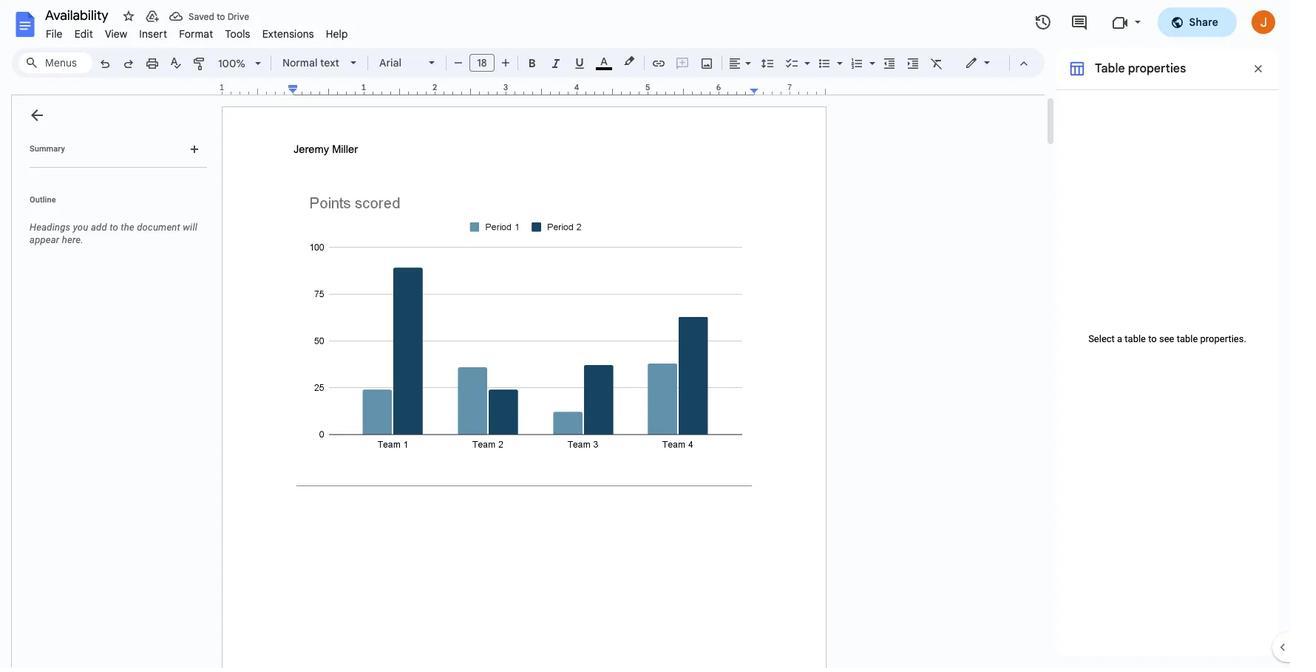 Task type: vqa. For each thing, say whether or not it's contained in the screenshot.
"Styles list. Normal text selected." option
yes



Task type: describe. For each thing, give the bounding box(es) containing it.
saved to drive
[[189, 11, 249, 22]]

Menus field
[[18, 53, 92, 73]]

font list. arial selected. option
[[379, 53, 420, 73]]

to for headings you add to the document will appear here.
[[110, 222, 118, 233]]

select
[[1089, 334, 1115, 345]]

the
[[121, 222, 134, 233]]

edit menu item
[[69, 25, 99, 43]]

drive
[[228, 11, 249, 22]]

properties
[[1128, 61, 1187, 76]]

normal text
[[283, 56, 339, 70]]

a
[[1118, 334, 1123, 345]]

document
[[137, 222, 180, 233]]

highlight color image
[[621, 53, 638, 70]]

insert image image
[[699, 53, 716, 73]]

bulleted list menu image
[[834, 53, 843, 58]]

menu bar inside the menu bar "banner"
[[40, 19, 354, 44]]

file menu item
[[40, 25, 69, 43]]

help
[[326, 27, 348, 41]]

extensions
[[262, 27, 314, 41]]

Font size text field
[[470, 54, 494, 72]]

select a table to see table properties. element
[[1079, 334, 1257, 345]]

table properties
[[1095, 61, 1187, 76]]

1 table from the left
[[1125, 334, 1146, 345]]

headings
[[30, 222, 71, 233]]

Star checkbox
[[118, 6, 139, 27]]

right margin image
[[751, 84, 825, 95]]

help menu item
[[320, 25, 354, 43]]

main toolbar
[[92, 0, 949, 185]]

extensions menu item
[[256, 25, 320, 43]]

appear
[[30, 234, 59, 246]]

you
[[73, 222, 88, 233]]

summary heading
[[30, 143, 65, 155]]

to inside button
[[217, 11, 225, 22]]

2 table from the left
[[1177, 334, 1198, 345]]

styles list. normal text selected. option
[[283, 53, 342, 73]]

tools
[[225, 27, 250, 41]]

tools menu item
[[219, 25, 256, 43]]

insert
[[139, 27, 167, 41]]

line & paragraph spacing image
[[759, 53, 776, 73]]

will
[[183, 222, 198, 233]]

select a table to see table properties.
[[1089, 334, 1247, 345]]

saved
[[189, 11, 214, 22]]



Task type: locate. For each thing, give the bounding box(es) containing it.
outline heading
[[12, 195, 213, 215]]

properties.
[[1201, 334, 1247, 345]]

text color image
[[596, 53, 612, 70]]

share
[[1190, 16, 1219, 29]]

to inside table properties section
[[1149, 334, 1157, 345]]

Font size field
[[470, 54, 501, 72]]

table right 'see'
[[1177, 334, 1198, 345]]

to left drive
[[217, 11, 225, 22]]

0 horizontal spatial to
[[110, 222, 118, 233]]

outline
[[30, 195, 56, 205]]

document outline element
[[12, 95, 213, 669]]

insert menu item
[[133, 25, 173, 43]]

text
[[320, 56, 339, 70]]

to inside headings you add to the document will appear here.
[[110, 222, 118, 233]]

headings you add to the document will appear here.
[[30, 222, 198, 246]]

left margin image
[[223, 84, 297, 95]]

menu bar
[[40, 19, 354, 44]]

table
[[1125, 334, 1146, 345], [1177, 334, 1198, 345]]

0 vertical spatial to
[[217, 11, 225, 22]]

to left 'see'
[[1149, 334, 1157, 345]]

checklist menu image
[[801, 53, 811, 58]]

summary
[[30, 144, 65, 154]]

1
[[219, 82, 224, 92]]

2 horizontal spatial to
[[1149, 334, 1157, 345]]

format menu item
[[173, 25, 219, 43]]

saved to drive button
[[166, 6, 253, 27]]

Rename text field
[[40, 6, 117, 24]]

2 vertical spatial to
[[1149, 334, 1157, 345]]

view menu item
[[99, 25, 133, 43]]

table properties application
[[0, 0, 1291, 669]]

table right a
[[1125, 334, 1146, 345]]

1 horizontal spatial table
[[1177, 334, 1198, 345]]

normal
[[283, 56, 318, 70]]

add
[[91, 222, 107, 233]]

to left the the in the top left of the page
[[110, 222, 118, 233]]

menu bar containing file
[[40, 19, 354, 44]]

file
[[46, 27, 63, 41]]

1 vertical spatial to
[[110, 222, 118, 233]]

to for select a table to see table properties.
[[1149, 334, 1157, 345]]

here.
[[62, 234, 83, 246]]

table
[[1095, 61, 1125, 76]]

Zoom field
[[212, 53, 268, 75]]

table properties section
[[1057, 48, 1279, 657]]

view
[[105, 27, 127, 41]]

Zoom text field
[[214, 53, 250, 74]]

edit
[[74, 27, 93, 41]]

see
[[1160, 334, 1175, 345]]

1 horizontal spatial to
[[217, 11, 225, 22]]

format
[[179, 27, 213, 41]]

menu bar banner
[[0, 0, 1291, 669]]

arial
[[379, 56, 402, 70]]

share button
[[1158, 7, 1237, 37]]

to
[[217, 11, 225, 22], [110, 222, 118, 233], [1149, 334, 1157, 345]]

mode and view toolbar
[[954, 48, 1036, 78]]

0 horizontal spatial table
[[1125, 334, 1146, 345]]



